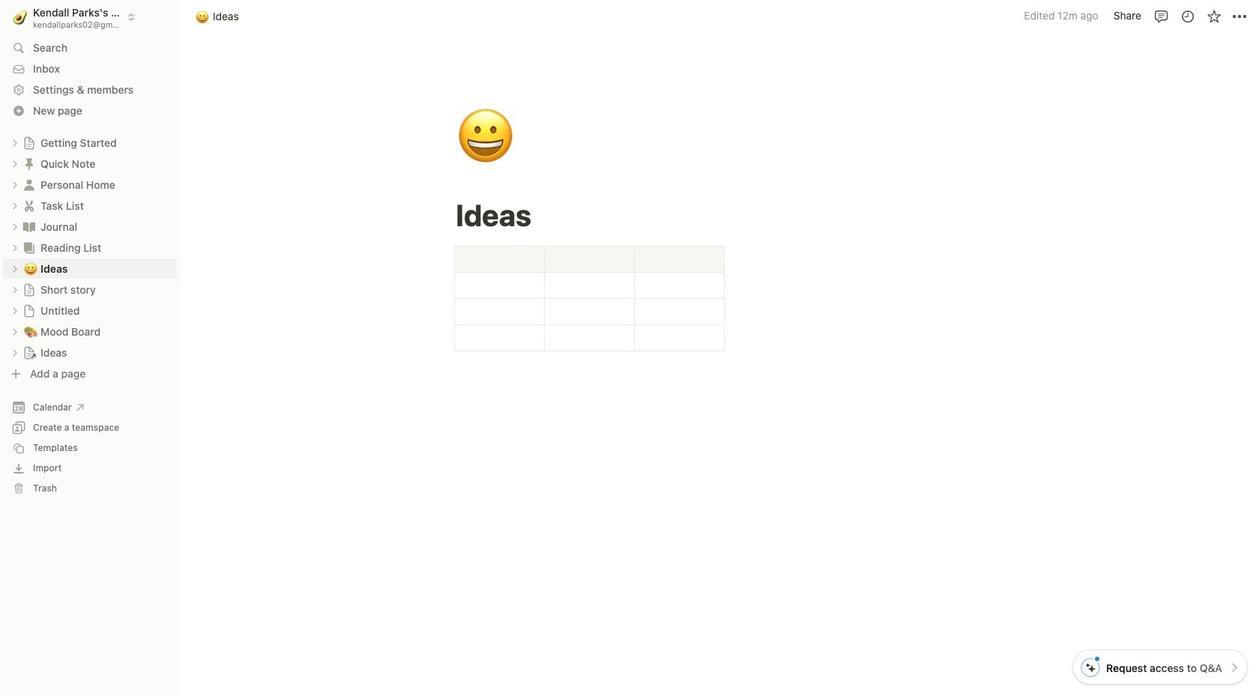 Task type: describe. For each thing, give the bounding box(es) containing it.
0 horizontal spatial 😀 image
[[24, 260, 37, 277]]

1 open image from the top
[[10, 138, 19, 147]]

1 open image from the top
[[10, 159, 19, 168]]

1 horizontal spatial 😀 image
[[196, 8, 209, 25]]

2 open image from the top
[[10, 201, 19, 210]]

updates image
[[1181, 9, 1196, 24]]

favorite image
[[1207, 9, 1222, 24]]

2 open image from the top
[[10, 180, 19, 189]]

🎨 image
[[24, 323, 37, 340]]



Task type: vqa. For each thing, say whether or not it's contained in the screenshot.
😀 image to the top
yes



Task type: locate. For each thing, give the bounding box(es) containing it.
😀 image
[[196, 8, 209, 25], [24, 260, 37, 277]]

6 open image from the top
[[10, 348, 19, 357]]

change page icon image
[[22, 136, 36, 150], [22, 156, 37, 171], [22, 177, 37, 192], [22, 198, 37, 213], [22, 219, 37, 234], [22, 240, 37, 255], [22, 283, 36, 297], [22, 304, 36, 318], [22, 346, 36, 360]]

5 open image from the top
[[10, 327, 19, 336]]

3 open image from the top
[[10, 243, 19, 252]]

4 open image from the top
[[10, 306, 19, 315]]

🥑 image
[[13, 8, 27, 26]]

open image
[[10, 138, 19, 147], [10, 201, 19, 210], [10, 222, 19, 231], [10, 306, 19, 315], [10, 327, 19, 336], [10, 348, 19, 357]]

😀 image
[[457, 99, 515, 175]]

comments image
[[1154, 9, 1169, 24]]

1 vertical spatial 😀 image
[[24, 260, 37, 277]]

3 open image from the top
[[10, 222, 19, 231]]

open image
[[10, 159, 19, 168], [10, 180, 19, 189], [10, 243, 19, 252], [10, 264, 19, 273], [10, 285, 19, 294]]

4 open image from the top
[[10, 264, 19, 273]]

0 vertical spatial 😀 image
[[196, 8, 209, 25]]

5 open image from the top
[[10, 285, 19, 294]]



